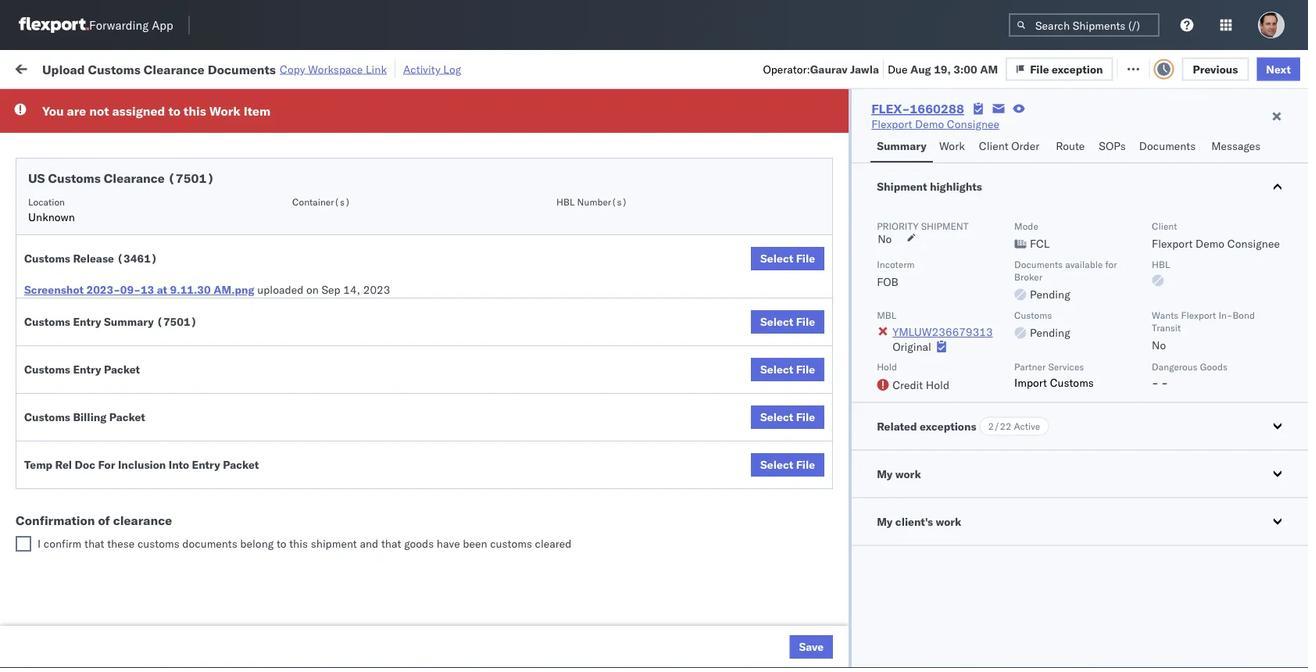 Task type: vqa. For each thing, say whether or not it's contained in the screenshot.
the Schedule related to fourth THE SCHEDULE DELIVERY APPOINTMENT Link from the bottom of the page
yes



Task type: describe. For each thing, give the bounding box(es) containing it.
flex- up related
[[863, 397, 896, 411]]

container(s)
[[292, 196, 350, 207]]

2 flex-1846748 from the top
[[863, 191, 944, 205]]

pickup for first the schedule pickup from los angeles, ca link from the bottom
[[85, 595, 119, 609]]

partner
[[1014, 361, 1046, 373]]

2 lhuu7894563, uetu5238478 from the top
[[963, 397, 1122, 411]]

you are not assigned to this work item
[[42, 103, 271, 119]]

related exceptions
[[877, 419, 977, 433]]

2 edt, from the top
[[299, 191, 323, 205]]

1 ceau7522281, from the top
[[963, 156, 1043, 170]]

credit
[[893, 378, 923, 392]]

pm for 11:30
[[285, 535, 302, 549]]

schedule delivery appointment for 4th schedule delivery appointment link from the bottom of the page
[[36, 156, 192, 170]]

item
[[244, 103, 271, 119]]

hlxu8034992 for 4th schedule delivery appointment link from the bottom of the page
[[1129, 156, 1205, 170]]

flex- up flex id "button"
[[871, 101, 910, 116]]

container numbers button
[[955, 118, 1041, 146]]

resize handle column header for workitem
[[224, 121, 242, 668]]

4 ca from the top
[[36, 370, 51, 384]]

previous button
[[1182, 57, 1249, 81]]

flex- up flex-1893174
[[863, 466, 896, 480]]

0 vertical spatial hold
[[877, 361, 897, 373]]

4 schedule delivery appointment button from the top
[[36, 533, 192, 551]]

delivery for 11:30
[[85, 534, 125, 548]]

los up (3461)
[[147, 217, 165, 231]]

6 ceau7522281, hlxu6269489, hlxu8034992 from the top
[[963, 328, 1205, 342]]

schedule for 5th schedule pickup from los angeles, ca button from the bottom of the page
[[36, 217, 82, 231]]

schedule for 1st schedule delivery appointment button from the bottom of the page
[[36, 534, 82, 548]]

clearance for upload customs clearance documents
[[121, 320, 171, 334]]

1 integration from the top
[[681, 535, 735, 549]]

schedule pickup from los angeles, ca for sixth the schedule pickup from los angeles, ca link from the bottom of the page
[[36, 182, 211, 212]]

3 ca from the top
[[36, 301, 51, 315]]

1 abcdefg78456546 from the top
[[1064, 363, 1169, 377]]

0 horizontal spatial my work
[[16, 57, 85, 78]]

lhuu7894563, for confirm pickup from los angeles, ca
[[963, 431, 1043, 445]]

workspace
[[308, 62, 363, 76]]

flex id
[[838, 128, 867, 139]]

entry for packet
[[73, 363, 101, 376]]

select file for customs billing packet
[[760, 410, 815, 424]]

2022 for 4th schedule delivery appointment link from the bottom of the page
[[362, 157, 389, 170]]

inclusion
[[118, 458, 166, 472]]

los down upload customs clearance documents button
[[147, 354, 165, 368]]

ca inside the confirm pickup from los angeles, ca
[[36, 439, 51, 452]]

pickup for 4th the schedule pickup from los angeles, ca link
[[85, 354, 119, 368]]

goods
[[404, 537, 434, 551]]

los down schedule pickup from rotterdam, netherlands button
[[147, 595, 165, 609]]

4 ceau7522281, hlxu6269489, hlxu8034992 from the top
[[963, 259, 1205, 273]]

unknown
[[28, 210, 75, 224]]

2 lagerfeld from the top
[[838, 569, 885, 583]]

0 vertical spatial this
[[184, 103, 206, 119]]

order
[[1011, 139, 1040, 153]]

2 schedule delivery appointment link from the top
[[36, 258, 192, 274]]

route button
[[1050, 132, 1093, 163]]

3 ceau7522281, from the top
[[963, 225, 1043, 239]]

0 vertical spatial no
[[366, 97, 379, 109]]

messages
[[1211, 139, 1261, 153]]

client name
[[580, 128, 632, 139]]

los down workitem button
[[147, 182, 165, 196]]

1 vertical spatial summary
[[104, 315, 154, 329]]

edt, for third the schedule pickup from los angeles, ca link
[[299, 294, 323, 308]]

message
[[209, 61, 253, 74]]

5 ceau7522281, hlxu6269489, hlxu8034992 from the top
[[963, 294, 1205, 308]]

1 vertical spatial no
[[878, 232, 892, 246]]

select for temp rel doc for inclusion into entry packet
[[760, 458, 793, 472]]

priority shipment
[[877, 220, 969, 232]]

broker
[[1014, 271, 1042, 283]]

0 vertical spatial for
[[149, 97, 162, 109]]

est, for 11:30
[[305, 535, 328, 549]]

client's
[[895, 515, 933, 528]]

est, for 2:00
[[299, 329, 322, 342]]

los right the 09-
[[147, 286, 165, 299]]

lhuu7894563, uetu5238478 for confirm pickup from los angeles, ca
[[963, 431, 1122, 445]]

file for customs entry summary (7501)
[[796, 315, 815, 329]]

pm for 7:00
[[278, 432, 295, 445]]

1 lagerfeld from the top
[[838, 535, 885, 549]]

from for 4th the schedule pickup from los angeles, ca link
[[122, 354, 144, 368]]

2 2:59 from the top
[[252, 191, 275, 205]]

2 hlxu6269489, from the top
[[1046, 191, 1126, 204]]

Search Shipments (/) text field
[[1009, 13, 1160, 37]]

2 5, from the top
[[349, 191, 359, 205]]

1 gaurav jaw from the top
[[1260, 157, 1308, 170]]

5 1846748 from the top
[[896, 294, 944, 308]]

187 on track
[[366, 61, 429, 74]]

11:30 pm est, jan 23, 2023
[[252, 535, 398, 549]]

summary button
[[871, 132, 933, 163]]

documents button
[[1133, 132, 1205, 163]]

flexport for no
[[1181, 309, 1216, 321]]

7 ca from the top
[[36, 611, 51, 624]]

3 schedule delivery appointment button from the top
[[36, 396, 192, 413]]

3 ceau7522281, hlxu6269489, hlxu8034992 from the top
[[963, 225, 1205, 239]]

schedule pickup from los angeles, ca for 2nd the schedule pickup from los angeles, ca link from the bottom
[[36, 492, 211, 521]]

4 schedule pickup from los angeles, ca button from the top
[[36, 354, 222, 386]]

3 2:59 from the top
[[252, 225, 275, 239]]

screenshot
[[24, 283, 84, 297]]

(7501) for us customs clearance (7501)
[[168, 170, 214, 186]]

flex-1660288
[[871, 101, 964, 116]]

4 hlxu8034992 from the top
[[1129, 259, 1205, 273]]

schedule for fourth schedule pickup from los angeles, ca button from the bottom
[[36, 286, 82, 299]]

1 vertical spatial hold
[[926, 378, 950, 392]]

screenshot 2023-09-13 at 9.11.30 am.png link
[[24, 282, 254, 298]]

hlxu8034992 for third the schedule pickup from los angeles, ca link
[[1129, 294, 1205, 308]]

5, for 4th schedule delivery appointment link from the bottom of the page
[[349, 157, 359, 170]]

customs up screenshot
[[24, 252, 70, 265]]

1 ceau7522281, hlxu6269489, hlxu8034992 from the top
[[963, 156, 1205, 170]]

2 1889466 from the top
[[896, 397, 944, 411]]

operator
[[1260, 128, 1297, 139]]

2 that from the left
[[381, 537, 401, 551]]

confirm pickup from los angeles, ca
[[36, 423, 204, 452]]

pickup for third the schedule pickup from los angeles, ca link
[[85, 286, 119, 299]]

5 schedule pickup from los angeles, ca button from the top
[[36, 491, 222, 524]]

sav for lhuu7894563, uetu5238478
[[1296, 432, 1308, 445]]

2:59 am edt, nov 5, 2022 for 4th schedule delivery appointment link from the bottom of the page
[[252, 157, 389, 170]]

select file button for customs billing packet
[[751, 406, 825, 429]]

file for customs release (3461)
[[796, 252, 815, 265]]

1 flex-1846748 from the top
[[863, 157, 944, 170]]

1 karl from the top
[[815, 535, 835, 549]]

select file for temp rel doc for inclusion into entry packet
[[760, 458, 815, 472]]

1660288
[[910, 101, 964, 116]]

187
[[366, 61, 386, 74]]

release
[[73, 252, 114, 265]]

1 customs from the left
[[138, 537, 180, 551]]

ocean fcl for upload customs clearance documents link
[[478, 329, 533, 342]]

customs up location
[[48, 170, 101, 186]]

2 abcdefg78456546 from the top
[[1064, 397, 1169, 411]]

1889466 for confirm delivery
[[896, 466, 944, 480]]

6 1846748 from the top
[[896, 329, 944, 342]]

related
[[877, 419, 917, 433]]

1 horizontal spatial at
[[317, 61, 327, 74]]

due aug 19, 3:00 am
[[888, 62, 998, 76]]

1 horizontal spatial this
[[289, 537, 308, 551]]

upload for upload customs clearance documents copy workspace link
[[42, 61, 85, 77]]

pending for documents available for broker
[[1030, 288, 1070, 301]]

rel
[[55, 458, 72, 472]]

select for customs billing packet
[[760, 410, 793, 424]]

0 horizontal spatial to
[[168, 103, 180, 119]]

3 lagerfeld from the top
[[838, 638, 885, 652]]

my work button
[[852, 451, 1308, 497]]

client name button
[[572, 124, 658, 140]]

2 karl from the top
[[815, 569, 835, 583]]

select file button for customs entry packet
[[751, 358, 825, 381]]

3 1846748 from the top
[[896, 225, 944, 239]]

0 vertical spatial work
[[170, 61, 197, 74]]

2022 for confirm delivery link
[[368, 466, 395, 480]]

filtered by:
[[16, 96, 72, 109]]

consignee inside client flexport demo consignee incoterm fob
[[1228, 237, 1280, 250]]

highlights
[[930, 180, 982, 193]]

schedule for third schedule delivery appointment button from the bottom of the page
[[36, 259, 82, 273]]

ocean fcl for 4th schedule delivery appointment link from the bottom of the page
[[478, 157, 533, 170]]

1 2:59 from the top
[[252, 157, 275, 170]]

2 vertical spatial work
[[939, 139, 965, 153]]

10 resize handle column header from the left
[[1280, 121, 1299, 668]]

resize handle column header for flex id
[[936, 121, 955, 668]]

flex- up fob
[[863, 260, 896, 274]]

action
[[1255, 61, 1289, 74]]

2 vertical spatial packet
[[223, 458, 259, 472]]

2 test123456 from the top
[[1064, 260, 1130, 274]]

1 vertical spatial work
[[209, 103, 241, 119]]

mbl/mawb numbers button
[[1057, 124, 1236, 140]]

name
[[608, 128, 632, 139]]

1 that from the left
[[84, 537, 104, 551]]

9 resize handle column header from the left
[[1233, 121, 1252, 668]]

packet for customs billing packet
[[109, 410, 145, 424]]

customs up status
[[88, 61, 141, 77]]

customs down broker
[[1014, 309, 1052, 321]]

1 vertical spatial 2023
[[371, 535, 398, 549]]

schedule pickup from los angeles, ca for 4th the schedule pickup from los angeles, ca link
[[36, 354, 211, 384]]

demo inside flexport demo consignee link
[[915, 117, 944, 131]]

number(s)
[[577, 196, 628, 207]]

flex- down credit
[[863, 432, 896, 445]]

0 vertical spatial work
[[45, 57, 85, 78]]

hlxu6269489, for 5th the schedule pickup from los angeles, ca link from the bottom of the page
[[1046, 225, 1126, 239]]

flex-1889466 for confirm delivery
[[863, 466, 944, 480]]

flex
[[838, 128, 855, 139]]

2 schedule delivery appointment button from the top
[[36, 258, 192, 275]]

2022 for third the schedule pickup from los angeles, ca link
[[362, 294, 389, 308]]

client for client name
[[580, 128, 605, 139]]

customs entry packet
[[24, 363, 140, 376]]

schedule pickup from los angeles, ca for first the schedule pickup from los angeles, ca link from the bottom
[[36, 595, 211, 624]]

los inside the confirm pickup from los angeles, ca
[[141, 423, 159, 437]]

gaurav jaw for schedule delivery appointment
[[1260, 260, 1308, 274]]

work,
[[164, 97, 189, 109]]

track
[[404, 61, 429, 74]]

container
[[963, 122, 1005, 133]]

2 uetu5238478 from the top
[[1046, 397, 1122, 411]]

goods
[[1200, 361, 1228, 373]]

2 1846748 from the top
[[896, 191, 944, 205]]

select file button for customs release (3461)
[[751, 247, 825, 270]]

6 schedule pickup from los angeles, ca button from the top
[[36, 594, 222, 627]]

0 vertical spatial 2023
[[363, 283, 390, 297]]

dec for 23,
[[324, 432, 345, 445]]

1 account from the top
[[762, 535, 803, 549]]

2 integration test account - karl lagerfeld from the top
[[681, 569, 885, 583]]

mbl/mawb numbers
[[1064, 128, 1160, 139]]

import work
[[132, 61, 197, 74]]

schedule for 3rd schedule delivery appointment button
[[36, 397, 82, 410]]

operator:
[[763, 62, 810, 76]]

flex- up client's
[[863, 501, 896, 514]]

customs billing packet
[[24, 410, 145, 424]]

flex- up priority
[[863, 191, 896, 205]]

flex- up mbl
[[863, 294, 896, 308]]

angeles, for 5th the schedule pickup from los angeles, ca link from the bottom of the page
[[168, 217, 211, 231]]

2 2:59 am edt, nov 5, 2022 from the top
[[252, 191, 389, 205]]

23, for 2022
[[347, 432, 364, 445]]

1 vertical spatial mode
[[1014, 220, 1038, 232]]

5 schedule pickup from los angeles, ca link from the top
[[36, 491, 222, 522]]

schedule for 3rd schedule pickup from los angeles, ca button from the bottom of the page
[[36, 354, 82, 368]]

upload customs clearance documents button
[[36, 319, 222, 352]]

upload customs clearance documents link
[[36, 319, 222, 350]]

credit hold
[[893, 378, 950, 392]]

lhuu7894563, uetu5238478 for schedule pickup from los angeles, ca
[[963, 363, 1122, 376]]

save button
[[790, 635, 833, 659]]

transit
[[1152, 322, 1181, 333]]

edt, for 4th schedule delivery appointment link from the bottom of the page
[[299, 157, 323, 170]]

13
[[141, 283, 154, 297]]

1 schedule delivery appointment link from the top
[[36, 155, 192, 171]]

forwarding
[[89, 18, 149, 32]]

hbl for hbl number(s)
[[556, 196, 575, 207]]

14,
[[343, 283, 360, 297]]

original
[[893, 340, 931, 353]]

numbers for mbl/mawb numbers
[[1121, 128, 1160, 139]]

2 vertical spatial entry
[[192, 458, 220, 472]]

documents inside documents available for broker
[[1014, 258, 1063, 270]]

2 schedule pickup from los angeles, ca link from the top
[[36, 216, 222, 247]]

1 integration test account - karl lagerfeld from the top
[[681, 535, 885, 549]]

2 hlxu8034992 from the top
[[1129, 191, 1205, 204]]

flexport. image
[[19, 17, 89, 33]]

3 schedule pickup from los angeles, ca button from the top
[[36, 285, 222, 318]]

2 flex-1889466 from the top
[[863, 397, 944, 411]]

6 schedule pickup from los angeles, ca link from the top
[[36, 594, 222, 626]]

3 account from the top
[[762, 638, 803, 652]]

5 ceau7522281, from the top
[[963, 294, 1043, 308]]

confirm delivery link
[[36, 465, 119, 480]]

select file button for customs entry summary (7501)
[[751, 310, 825, 334]]

2 ca from the top
[[36, 232, 51, 246]]

1 ca from the top
[[36, 198, 51, 212]]

1 jaw from the top
[[1298, 157, 1308, 170]]

2 lhuu7894563, from the top
[[963, 397, 1043, 411]]

1 horizontal spatial shipment
[[921, 220, 969, 232]]

status
[[84, 97, 112, 109]]

schedule pickup from los angeles, ca for 5th the schedule pickup from los angeles, ca link from the bottom of the page
[[36, 217, 211, 246]]

2 ceau7522281, hlxu6269489, hlxu8034992 from the top
[[963, 191, 1205, 204]]

consignee inside flexport demo consignee link
[[947, 117, 1000, 131]]

activity
[[403, 62, 441, 76]]

1 vertical spatial work
[[895, 467, 921, 481]]

container numbers
[[963, 122, 1005, 146]]

flex- up credit
[[863, 363, 896, 377]]

3 flex-1846748 from the top
[[863, 225, 944, 239]]

schedule for first schedule pickup from los angeles, ca button from the top
[[36, 182, 82, 196]]

you
[[42, 103, 64, 119]]

pickup for schedule pickup from rotterdam, netherlands link
[[85, 561, 119, 574]]

1 vertical spatial shipment
[[311, 537, 357, 551]]

temp
[[24, 458, 52, 472]]

4 ceau7522281, from the top
[[963, 259, 1043, 273]]

4 1846748 from the top
[[896, 260, 944, 274]]

5 flex-1846748 from the top
[[863, 294, 944, 308]]

flex- down flex id "button"
[[863, 157, 896, 170]]

flex-1889466 for confirm pickup from los angeles, ca
[[863, 432, 944, 445]]

2:00
[[252, 329, 275, 342]]

1 appointment from the top
[[128, 156, 192, 170]]

partner services import customs
[[1014, 361, 1094, 389]]

3 appointment from the top
[[128, 397, 192, 410]]

2 customs from the left
[[490, 537, 532, 551]]

0 horizontal spatial on
[[306, 283, 319, 297]]

ocean fcl for 4th schedule delivery appointment link
[[478, 535, 533, 549]]

documents available for broker
[[1014, 258, 1117, 283]]

dangerous goods - -
[[1152, 361, 1228, 389]]

confirm for confirm pickup from los angeles, ca
[[36, 423, 76, 437]]

select file for customs release (3461)
[[760, 252, 815, 265]]

11:30
[[252, 535, 282, 549]]

in-
[[1219, 309, 1233, 321]]

customs left the billing
[[24, 410, 70, 424]]

9.11.30
[[170, 283, 211, 297]]



Task type: locate. For each thing, give the bounding box(es) containing it.
file for customs entry packet
[[796, 363, 815, 376]]

3 integration test account - karl lagerfeld from the top
[[681, 638, 885, 652]]

from down schedule pickup from rotterdam, netherlands button
[[122, 595, 144, 609]]

3:00
[[954, 62, 977, 76]]

omkar sav for lhuu7894563, uetu5238478
[[1260, 432, 1308, 445]]

schedule delivery appointment up the confirm pickup from los angeles, ca at left bottom
[[36, 397, 192, 410]]

select file button for temp rel doc for inclusion into entry packet
[[751, 453, 825, 477]]

1 edt, from the top
[[299, 157, 323, 170]]

select for customs entry packet
[[760, 363, 793, 376]]

no inside wants flexport in-bond transit no
[[1152, 338, 1166, 352]]

4 schedule delivery appointment from the top
[[36, 534, 192, 548]]

4 flex-1889466 from the top
[[863, 466, 944, 480]]

0 vertical spatial (7501)
[[168, 170, 214, 186]]

2 account from the top
[[762, 569, 803, 583]]

schedule down confirmation
[[36, 534, 82, 548]]

snoozed
[[323, 97, 360, 109]]

4 2:59 am edt, nov 5, 2022 from the top
[[252, 294, 389, 308]]

0 horizontal spatial mode
[[478, 128, 502, 139]]

ca up i
[[36, 508, 51, 521]]

file for temp rel doc for inclusion into entry packet
[[796, 458, 815, 472]]

hbl number(s)
[[556, 196, 628, 207]]

delivery
[[85, 156, 125, 170], [85, 259, 125, 273], [85, 397, 125, 410], [79, 465, 119, 479], [85, 534, 125, 548]]

1 horizontal spatial customs
[[490, 537, 532, 551]]

ocean fcl for third the schedule pickup from los angeles, ca link
[[478, 294, 533, 308]]

0 vertical spatial abcdefg78456546
[[1064, 363, 1169, 377]]

available
[[1065, 258, 1103, 270]]

los up clearance
[[147, 492, 165, 506]]

1 : from the left
[[112, 97, 115, 109]]

lagerfeld down flex-1893174
[[838, 535, 885, 549]]

appointment up us customs clearance (7501) at the left of page
[[128, 156, 192, 170]]

1846748 up the shipment highlights
[[896, 157, 944, 170]]

est, left jan
[[305, 535, 328, 549]]

0 horizontal spatial work
[[45, 57, 85, 78]]

doc
[[75, 458, 95, 472]]

3 schedule pickup from los angeles, ca from the top
[[36, 286, 211, 315]]

pending up services on the right bottom
[[1030, 326, 1070, 340]]

upload customs clearance documents
[[36, 320, 171, 349]]

appointment up 13
[[128, 259, 192, 273]]

uetu5238478 right partner
[[1046, 363, 1122, 376]]

1 horizontal spatial on
[[389, 61, 401, 74]]

risk
[[329, 61, 348, 74]]

9 schedule from the top
[[36, 534, 82, 548]]

client flexport demo consignee incoterm fob
[[877, 220, 1280, 289]]

entry
[[73, 315, 101, 329], [73, 363, 101, 376], [192, 458, 220, 472]]

schedule up screenshot
[[36, 259, 82, 273]]

entry down upload customs clearance documents
[[73, 363, 101, 376]]

for right "available"
[[1105, 258, 1117, 270]]

customs down clearance
[[138, 537, 180, 551]]

2 vertical spatial lagerfeld
[[838, 638, 885, 652]]

0 horizontal spatial hold
[[877, 361, 897, 373]]

4 ocean fcl from the top
[[478, 329, 533, 342]]

shipment
[[877, 180, 927, 193]]

this
[[184, 103, 206, 119], [289, 537, 308, 551]]

incoterm
[[877, 258, 915, 270]]

my work inside button
[[877, 467, 921, 481]]

2 vertical spatial my
[[877, 515, 893, 528]]

1 vertical spatial sav
[[1296, 432, 1308, 445]]

0 vertical spatial at
[[317, 61, 327, 74]]

0 vertical spatial my work
[[16, 57, 85, 78]]

ocean fcl for 5th the schedule pickup from los angeles, ca link from the bottom of the page
[[478, 225, 533, 239]]

activity log
[[403, 62, 461, 76]]

0 vertical spatial jaw
[[1298, 157, 1308, 170]]

6 flex-1846748 from the top
[[863, 329, 944, 342]]

2 schedule pickup from los angeles, ca button from the top
[[36, 216, 222, 249]]

pm right 11:30
[[285, 535, 302, 549]]

mode up broker
[[1014, 220, 1038, 232]]

from for sixth the schedule pickup from los angeles, ca link from the bottom of the page
[[122, 182, 144, 196]]

None checkbox
[[16, 536, 31, 552]]

2023-
[[86, 283, 120, 297]]

angeles, for 4th the schedule pickup from los angeles, ca link
[[168, 354, 211, 368]]

select file button
[[751, 247, 825, 270], [751, 310, 825, 334], [751, 358, 825, 381], [751, 406, 825, 429], [751, 453, 825, 477]]

9:00 am est, dec 24, 2022
[[252, 466, 395, 480]]

2 horizontal spatial no
[[1152, 338, 1166, 352]]

upload customs clearance documents copy workspace link
[[42, 61, 387, 77]]

exceptions
[[920, 419, 977, 433]]

select for customs release (3461)
[[760, 252, 793, 265]]

hbl
[[556, 196, 575, 207], [1152, 258, 1170, 270]]

ymluw236679313 button
[[893, 325, 993, 339]]

1893174
[[896, 501, 944, 514]]

documents right sops "button"
[[1139, 139, 1196, 153]]

uetu5238478 for schedule pickup from los angeles, ca
[[1046, 363, 1122, 376]]

2 vertical spatial integration
[[681, 638, 735, 652]]

1 omkar from the top
[[1260, 225, 1293, 239]]

are
[[67, 103, 86, 119]]

1846748 up priority shipment
[[896, 191, 944, 205]]

1 horizontal spatial demo
[[1196, 237, 1225, 250]]

1 vertical spatial flexport
[[1152, 237, 1193, 250]]

demo up the in-
[[1196, 237, 1225, 250]]

my for my client's work button
[[877, 515, 893, 528]]

4 1889466 from the top
[[896, 466, 944, 480]]

2:59 am edt, nov 5, 2022 for 5th the schedule pickup from los angeles, ca link from the bottom of the page
[[252, 225, 389, 239]]

1 vertical spatial omkar sav
[[1260, 432, 1308, 445]]

1 lhuu7894563, from the top
[[963, 363, 1043, 376]]

778
[[294, 61, 314, 74]]

0 horizontal spatial import
[[132, 61, 167, 74]]

from up 'temp rel doc for inclusion into entry packet'
[[115, 423, 138, 437]]

work
[[170, 61, 197, 74], [209, 103, 241, 119], [939, 139, 965, 153]]

workitem
[[17, 128, 58, 139]]

clearance inside upload customs clearance documents
[[121, 320, 171, 334]]

hlxu6269489, for 4th schedule delivery appointment link from the bottom of the page
[[1046, 156, 1126, 170]]

1 hlxu6269489, from the top
[[1046, 156, 1126, 170]]

3 integration from the top
[[681, 638, 735, 652]]

confirm inside the confirm pickup from los angeles, ca
[[36, 423, 76, 437]]

fcl
[[513, 157, 533, 170], [513, 225, 533, 239], [1030, 237, 1050, 250], [513, 294, 533, 308], [513, 329, 533, 342], [513, 432, 533, 445], [513, 535, 533, 549]]

schedule delivery appointment for second schedule delivery appointment link from the bottom of the page
[[36, 397, 192, 410]]

2 appointment from the top
[[128, 259, 192, 273]]

from for 2nd the schedule pickup from los angeles, ca link from the bottom
[[122, 492, 144, 506]]

clearance down 13
[[121, 320, 171, 334]]

ca
[[36, 198, 51, 212], [36, 232, 51, 246], [36, 301, 51, 315], [36, 370, 51, 384], [36, 439, 51, 452], [36, 508, 51, 521], [36, 611, 51, 624]]

mbl/mawb
[[1064, 128, 1119, 139]]

2:59 up 2:00
[[252, 294, 275, 308]]

shipment highlights
[[877, 180, 982, 193]]

2 schedule pickup from los angeles, ca from the top
[[36, 217, 211, 246]]

4 schedule delivery appointment link from the top
[[36, 533, 192, 549]]

4 flex-1846748 from the top
[[863, 260, 944, 274]]

3 edt, from the top
[[299, 225, 323, 239]]

dec for 24,
[[325, 466, 345, 480]]

schedule down customs entry packet
[[36, 397, 82, 410]]

shipment down highlights
[[921, 220, 969, 232]]

1 vertical spatial dec
[[325, 466, 345, 480]]

ca down unknown
[[36, 232, 51, 246]]

test123456 for upload customs clearance documents
[[1064, 329, 1130, 342]]

1 vertical spatial this
[[289, 537, 308, 551]]

hold right credit
[[926, 378, 950, 392]]

1 confirm from the top
[[36, 423, 76, 437]]

2 horizontal spatial consignee
[[1228, 237, 1280, 250]]

3 resize handle column header from the left
[[452, 121, 470, 668]]

1 schedule from the top
[[36, 156, 82, 170]]

1 vertical spatial for
[[1105, 258, 1117, 270]]

consignee
[[947, 117, 1000, 131], [681, 128, 726, 139], [1228, 237, 1280, 250]]

2/22 active
[[988, 420, 1040, 432]]

1846748 up fob
[[896, 260, 944, 274]]

clearance for us customs clearance (7501)
[[104, 170, 165, 186]]

ymluw236679313
[[893, 325, 993, 339]]

on right link on the top
[[389, 61, 401, 74]]

3 gaurav jaw from the top
[[1260, 260, 1308, 274]]

schedule delivery appointment down of
[[36, 534, 192, 548]]

customs inside upload customs clearance documents
[[74, 320, 118, 334]]

schedule up unknown
[[36, 182, 82, 196]]

2 vertical spatial integration test account - karl lagerfeld
[[681, 638, 885, 652]]

mode right snooze
[[478, 128, 502, 139]]

select for customs entry summary (7501)
[[760, 315, 793, 329]]

hlxu6269489,
[[1046, 156, 1126, 170], [1046, 191, 1126, 204], [1046, 225, 1126, 239], [1046, 259, 1126, 273], [1046, 294, 1126, 308], [1046, 328, 1126, 342]]

this right 11:30
[[289, 537, 308, 551]]

lagerfeld
[[838, 535, 885, 549], [838, 569, 885, 583], [838, 638, 885, 652]]

4 schedule from the top
[[36, 259, 82, 273]]

2:59 am edt, nov 5, 2022 for third the schedule pickup from los angeles, ca link
[[252, 294, 389, 308]]

customs entry summary (7501)
[[24, 315, 197, 329]]

1 vertical spatial hbl
[[1152, 258, 1170, 270]]

1 1846748 from the top
[[896, 157, 944, 170]]

2 ceau7522281, from the top
[[963, 191, 1043, 204]]

0 vertical spatial mode
[[478, 128, 502, 139]]

pending for customs
[[1030, 326, 1070, 340]]

est, for 9:00
[[299, 466, 322, 480]]

Search Work text field
[[783, 56, 954, 79]]

resize handle column header for consignee
[[811, 121, 830, 668]]

0 horizontal spatial :
[[112, 97, 115, 109]]

for inside documents available for broker
[[1105, 258, 1117, 270]]

ca up "customs billing packet"
[[36, 370, 51, 384]]

edt, for 5th the schedule pickup from los angeles, ca link from the bottom of the page
[[299, 225, 323, 239]]

1 schedule pickup from los angeles, ca link from the top
[[36, 182, 222, 213]]

1 vertical spatial on
[[306, 283, 319, 297]]

mode button
[[470, 124, 556, 140]]

4 select from the top
[[760, 410, 793, 424]]

file
[[1042, 61, 1061, 74], [1030, 62, 1049, 76], [796, 252, 815, 265], [796, 315, 815, 329], [796, 363, 815, 376], [796, 410, 815, 424], [796, 458, 815, 472]]

0 vertical spatial upload
[[42, 61, 85, 77]]

1 hlxu8034992 from the top
[[1129, 156, 1205, 170]]

hlxu6269489, for upload customs clearance documents link
[[1046, 328, 1126, 342]]

5 hlxu6269489, from the top
[[1046, 294, 1126, 308]]

schedule delivery appointment button up 2023-
[[36, 258, 192, 275]]

pickup inside the confirm pickup from los angeles, ca
[[79, 423, 112, 437]]

work down 1893174
[[936, 515, 962, 528]]

confirm
[[36, 423, 76, 437], [36, 465, 76, 479]]

0 vertical spatial clearance
[[144, 61, 205, 77]]

demo down 1660288
[[915, 117, 944, 131]]

resize handle column header
[[224, 121, 242, 668], [397, 121, 416, 668], [452, 121, 470, 668], [553, 121, 572, 668], [655, 121, 674, 668], [811, 121, 830, 668], [936, 121, 955, 668], [1038, 121, 1057, 668], [1233, 121, 1252, 668], [1280, 121, 1299, 668]]

0 vertical spatial lhuu7894563, uetu5238478
[[963, 363, 1122, 376]]

schedule pickup from los angeles, ca for third the schedule pickup from los angeles, ca link
[[36, 286, 211, 315]]

1 uetu5238478 from the top
[[1046, 363, 1122, 376]]

0 horizontal spatial shipment
[[311, 537, 357, 551]]

i
[[38, 537, 41, 551]]

upload for upload customs clearance documents
[[36, 320, 71, 334]]

demo inside client flexport demo consignee incoterm fob
[[1196, 237, 1225, 250]]

pm right 7:00 in the left of the page
[[278, 432, 295, 445]]

19,
[[934, 62, 951, 76]]

clearance
[[144, 61, 205, 77], [104, 170, 165, 186], [121, 320, 171, 334]]

schedule delivery appointment link down of
[[36, 533, 192, 549]]

temp rel doc for inclusion into entry packet
[[24, 458, 259, 472]]

0 vertical spatial flexport
[[871, 117, 912, 131]]

import
[[132, 61, 167, 74], [1014, 376, 1047, 389]]

0 vertical spatial to
[[168, 103, 180, 119]]

client inside client flexport demo consignee incoterm fob
[[1152, 220, 1177, 232]]

2 vertical spatial jaw
[[1298, 260, 1308, 274]]

import inside partner services import customs
[[1014, 376, 1047, 389]]

flex-1846748 up shipment
[[863, 157, 944, 170]]

6 ca from the top
[[36, 508, 51, 521]]

delivery for 9:00
[[79, 465, 119, 479]]

clearance for upload customs clearance documents copy workspace link
[[144, 61, 205, 77]]

customs down screenshot
[[24, 315, 70, 329]]

flex-1893174
[[863, 501, 944, 514]]

customs right been
[[490, 537, 532, 551]]

3 schedule delivery appointment link from the top
[[36, 396, 192, 411]]

summary
[[877, 139, 927, 153], [104, 315, 154, 329]]

omkar sav for ceau7522281, hlxu6269489, hlxu8034992
[[1260, 225, 1308, 239]]

us customs clearance (7501)
[[28, 170, 214, 186]]

sav for ceau7522281, hlxu6269489, hlxu8034992
[[1296, 225, 1308, 239]]

from
[[122, 182, 144, 196], [122, 217, 144, 231], [122, 286, 144, 299], [122, 354, 144, 368], [115, 423, 138, 437], [122, 492, 144, 506], [122, 561, 144, 574], [122, 595, 144, 609]]

appointment up confirm pickup from los angeles, ca link
[[128, 397, 192, 410]]

1 resize handle column header from the left
[[224, 121, 242, 668]]

4 test123456 from the top
[[1064, 329, 1130, 342]]

1 horizontal spatial work
[[895, 467, 921, 481]]

no down transit
[[1152, 338, 1166, 352]]

3 schedule pickup from los angeles, ca link from the top
[[36, 285, 222, 316]]

0 vertical spatial integration
[[681, 535, 735, 549]]

1846748 up mbl
[[896, 294, 944, 308]]

forwarding app link
[[19, 17, 173, 33]]

2 integration from the top
[[681, 569, 735, 583]]

8 schedule from the top
[[36, 492, 82, 506]]

upload inside upload customs clearance documents
[[36, 320, 71, 334]]

from inside schedule pickup from rotterdam, netherlands
[[122, 561, 144, 574]]

summary inside button
[[877, 139, 927, 153]]

2 horizontal spatial client
[[1152, 220, 1177, 232]]

2 horizontal spatial work
[[939, 139, 965, 153]]

schedule delivery appointment link up 2023-
[[36, 258, 192, 274]]

est, for 7:00
[[298, 432, 321, 445]]

clearance up work,
[[144, 61, 205, 77]]

abcdefg78456546 down transit
[[1064, 363, 1169, 377]]

: for snoozed
[[360, 97, 362, 109]]

angeles, for 2nd the schedule pickup from los angeles, ca link from the bottom
[[168, 492, 211, 506]]

cleared
[[535, 537, 572, 551]]

1 vertical spatial pending
[[1030, 326, 1070, 340]]

to right assigned on the top left of the page
[[168, 103, 180, 119]]

1 vertical spatial jaw
[[1298, 191, 1308, 205]]

packet right the billing
[[109, 410, 145, 424]]

3 ocean fcl from the top
[[478, 294, 533, 308]]

flex- down client's
[[863, 535, 896, 549]]

lagerfeld down flex-2130387
[[838, 569, 885, 583]]

priority
[[877, 220, 919, 232]]

location unknown
[[28, 196, 75, 224]]

hlxu8034992 for 5th the schedule pickup from los angeles, ca link from the bottom of the page
[[1129, 225, 1205, 239]]

0 horizontal spatial customs
[[138, 537, 180, 551]]

numbers inside container numbers
[[963, 134, 1001, 146]]

forwarding app
[[89, 18, 173, 32]]

my up filtered
[[16, 57, 40, 78]]

deadline button
[[244, 124, 400, 140]]

1889466 for confirm pickup from los angeles, ca
[[896, 432, 944, 445]]

am for 5th the schedule pickup from los angeles, ca link from the bottom of the page
[[278, 225, 296, 239]]

schedule inside schedule pickup from rotterdam, netherlands
[[36, 561, 82, 574]]

gaurav jaw
[[1260, 157, 1308, 170], [1260, 191, 1308, 205], [1260, 260, 1308, 274]]

2 vertical spatial lhuu7894563, uetu5238478
[[963, 431, 1122, 445]]

0 vertical spatial omkar sav
[[1260, 225, 1308, 239]]

1 horizontal spatial hold
[[926, 378, 950, 392]]

confirm inside confirm delivery link
[[36, 465, 76, 479]]

flexport inside wants flexport in-bond transit no
[[1181, 309, 1216, 321]]

aug
[[911, 62, 931, 76]]

am.png
[[213, 283, 254, 297]]

1 schedule pickup from los angeles, ca button from the top
[[36, 182, 222, 215]]

from for schedule pickup from rotterdam, netherlands link
[[122, 561, 144, 574]]

angeles, for confirm pickup from los angeles, ca link
[[161, 423, 204, 437]]

these
[[107, 537, 135, 551]]

4 appointment from the top
[[128, 534, 192, 548]]

customs down services on the right bottom
[[1050, 376, 1094, 389]]

0 vertical spatial confirm
[[36, 423, 76, 437]]

work up flex-1893174
[[895, 467, 921, 481]]

6 schedule from the top
[[36, 354, 82, 368]]

0 vertical spatial omkar
[[1260, 225, 1293, 239]]

jaw for schedule delivery appointment
[[1298, 260, 1308, 274]]

2022 for upload customs clearance documents link
[[361, 329, 388, 342]]

4 select file button from the top
[[751, 406, 825, 429]]

8 resize handle column header from the left
[[1038, 121, 1057, 668]]

2 : from the left
[[360, 97, 362, 109]]

customs up "customs billing packet"
[[24, 363, 70, 376]]

hlxu6269489, up services on the right bottom
[[1046, 328, 1126, 342]]

flex-
[[871, 101, 910, 116], [863, 157, 896, 170], [863, 191, 896, 205], [863, 225, 896, 239], [863, 260, 896, 274], [863, 294, 896, 308], [863, 329, 896, 342], [863, 363, 896, 377], [863, 397, 896, 411], [863, 432, 896, 445], [863, 466, 896, 480], [863, 501, 896, 514], [863, 535, 896, 549]]

documents inside upload customs clearance documents
[[36, 336, 92, 349]]

numbers
[[1121, 128, 1160, 139], [963, 134, 1001, 146]]

1 vertical spatial confirm
[[36, 465, 76, 479]]

3 select file button from the top
[[751, 358, 825, 381]]

1 vertical spatial karl
[[815, 569, 835, 583]]

test123456 for schedule pickup from los angeles, ca
[[1064, 294, 1130, 308]]

angeles, for sixth the schedule pickup from los angeles, ca link from the bottom of the page
[[168, 182, 211, 196]]

1 horizontal spatial mode
[[1014, 220, 1038, 232]]

flex- down mbl
[[863, 329, 896, 342]]

1 vertical spatial import
[[1014, 376, 1047, 389]]

ca down netherlands
[[36, 611, 51, 624]]

flex- up incoterm
[[863, 225, 896, 239]]

2 vertical spatial clearance
[[121, 320, 171, 334]]

am for 4th schedule delivery appointment link from the bottom of the page
[[278, 157, 296, 170]]

my for my work button
[[877, 467, 893, 481]]

2 vertical spatial karl
[[815, 638, 835, 652]]

location
[[28, 196, 65, 207]]

documents up broker
[[1014, 258, 1063, 270]]

5 ocean fcl from the top
[[478, 432, 533, 445]]

5, for third the schedule pickup from los angeles, ca link
[[349, 294, 359, 308]]

flex-1889466 for schedule pickup from los angeles, ca
[[863, 363, 944, 377]]

est, down 7:00 pm est, dec 23, 2022
[[299, 466, 322, 480]]

2 gaurav jaw from the top
[[1260, 191, 1308, 205]]

schedule delivery appointment up us customs clearance (7501) at the left of page
[[36, 156, 192, 170]]

delivery for 2:59
[[85, 156, 125, 170]]

4 2:59 from the top
[[252, 294, 275, 308]]

to
[[168, 103, 180, 119], [277, 537, 286, 551]]

0 horizontal spatial for
[[149, 97, 162, 109]]

2 select file from the top
[[760, 315, 815, 329]]

angeles, inside the confirm pickup from los angeles, ca
[[161, 423, 204, 437]]

schedule down netherlands
[[36, 595, 82, 609]]

from for confirm pickup from los angeles, ca link
[[115, 423, 138, 437]]

mode inside mode button
[[478, 128, 502, 139]]

documents up in
[[208, 61, 276, 77]]

i confirm that these customs documents belong to this shipment and that goods have been customs cleared
[[38, 537, 572, 551]]

3 hlxu6269489, from the top
[[1046, 225, 1126, 239]]

schedule up netherlands
[[36, 561, 82, 574]]

work up status : ready for work, blocked, in progress
[[170, 61, 197, 74]]

confirm
[[44, 537, 82, 551]]

0 vertical spatial entry
[[73, 315, 101, 329]]

select file for customs entry summary (7501)
[[760, 315, 815, 329]]

0 vertical spatial shipment
[[921, 220, 969, 232]]

0 vertical spatial demo
[[915, 117, 944, 131]]

3 uetu5238478 from the top
[[1046, 431, 1122, 445]]

1 1889466 from the top
[[896, 363, 944, 377]]

angeles, for first the schedule pickup from los angeles, ca link from the bottom
[[168, 595, 211, 609]]

am for upload customs clearance documents link
[[278, 329, 296, 342]]

schedule for schedule pickup from rotterdam, netherlands button
[[36, 561, 82, 574]]

wants flexport in-bond transit no
[[1152, 309, 1255, 352]]

lagerfeld right save
[[838, 638, 885, 652]]

ceau7522281,
[[963, 156, 1043, 170], [963, 191, 1043, 204], [963, 225, 1043, 239], [963, 259, 1043, 273], [963, 294, 1043, 308], [963, 328, 1043, 342]]

flex-1846748 down mbl
[[863, 329, 944, 342]]

1 vertical spatial upload
[[36, 320, 71, 334]]

jaw for schedule pickup from los angeles, ca
[[1298, 191, 1308, 205]]

7 resize handle column header from the left
[[936, 121, 955, 668]]

work down flexport demo consignee link
[[939, 139, 965, 153]]

client inside client order 'button'
[[979, 139, 1009, 153]]

customs inside partner services import customs
[[1050, 376, 1094, 389]]

for
[[98, 458, 115, 472]]

batch action
[[1221, 61, 1289, 74]]

2:59 am edt, nov 5, 2022
[[252, 157, 389, 170], [252, 191, 389, 205], [252, 225, 389, 239], [252, 294, 389, 308]]

flex-2130387
[[863, 535, 944, 549]]

hlxu6269489, down "route" button
[[1046, 191, 1126, 204]]

1 vertical spatial entry
[[73, 363, 101, 376]]

client inside client name button
[[580, 128, 605, 139]]

3 schedule from the top
[[36, 217, 82, 231]]

jaehyung
[[1260, 535, 1306, 549]]

consignee inside consignee button
[[681, 128, 726, 139]]

screenshot 2023-09-13 at 9.11.30 am.png uploaded on sep 14, 2023
[[24, 283, 390, 297]]

2 horizontal spatial work
[[936, 515, 962, 528]]

1 vertical spatial pm
[[285, 535, 302, 549]]

09-
[[120, 283, 141, 297]]

6 schedule pickup from los angeles, ca from the top
[[36, 595, 211, 624]]

for left work,
[[149, 97, 162, 109]]

3 karl from the top
[[815, 638, 835, 652]]

1 5, from the top
[[349, 157, 359, 170]]

from right 2023-
[[122, 286, 144, 299]]

dec left 24,
[[325, 466, 345, 480]]

0 vertical spatial integration test account - karl lagerfeld
[[681, 535, 885, 549]]

import inside button
[[132, 61, 167, 74]]

2 resize handle column header from the left
[[397, 121, 416, 668]]

0 vertical spatial packet
[[104, 363, 140, 376]]

flexport left the in-
[[1181, 309, 1216, 321]]

actions
[[1261, 128, 1294, 139]]

4 hlxu6269489, from the top
[[1046, 259, 1126, 273]]

(7501) down 9.11.30
[[156, 315, 197, 329]]

schedule left 2023-
[[36, 286, 82, 299]]

schedule pickup from rotterdam, netherlands
[[36, 561, 203, 590]]

am for confirm delivery link
[[278, 466, 296, 480]]

pickup for 5th the schedule pickup from los angeles, ca link from the bottom of the page
[[85, 217, 119, 231]]

my
[[16, 57, 40, 78], [877, 467, 893, 481], [877, 515, 893, 528]]

1 schedule pickup from los angeles, ca from the top
[[36, 182, 211, 212]]

summary down the 09-
[[104, 315, 154, 329]]

by:
[[57, 96, 72, 109]]

activity log button
[[403, 59, 461, 79]]

0 horizontal spatial work
[[170, 61, 197, 74]]

from inside the confirm pickup from los angeles, ca
[[115, 423, 138, 437]]

: for status
[[112, 97, 115, 109]]

1 vertical spatial account
[[762, 569, 803, 583]]

from up (3461)
[[122, 217, 144, 231]]

0 vertical spatial summary
[[877, 139, 927, 153]]

schedule for first schedule pickup from los angeles, ca button from the bottom of the page
[[36, 595, 82, 609]]

1 schedule delivery appointment button from the top
[[36, 155, 192, 172]]

this left in
[[184, 103, 206, 119]]

2 schedule from the top
[[36, 182, 82, 196]]

omkar for lhuu7894563, uetu5238478
[[1260, 432, 1293, 445]]

2 vertical spatial account
[[762, 638, 803, 652]]

0 horizontal spatial numbers
[[963, 134, 1001, 146]]

resize handle column header for client name
[[655, 121, 674, 668]]

1 vertical spatial to
[[277, 537, 286, 551]]

integration test account - karl lagerfeld
[[681, 535, 885, 549], [681, 569, 885, 583], [681, 638, 885, 652]]

filtered
[[16, 96, 54, 109]]

5 select file button from the top
[[751, 453, 825, 477]]

0 vertical spatial 23,
[[347, 432, 364, 445]]

from down these
[[122, 561, 144, 574]]

and
[[360, 537, 378, 551]]

23, for 2023
[[351, 535, 368, 549]]

1 vertical spatial gaurav jaw
[[1260, 191, 1308, 205]]

0 vertical spatial gaurav jaw
[[1260, 157, 1308, 170]]

from for first the schedule pickup from los angeles, ca link from the bottom
[[122, 595, 144, 609]]

my work up flex-1893174
[[877, 467, 921, 481]]

hbl up wants
[[1152, 258, 1170, 270]]

(7501) for customs entry summary (7501)
[[156, 315, 197, 329]]

6 ocean fcl from the top
[[478, 535, 533, 549]]

1 vertical spatial lhuu7894563,
[[963, 397, 1043, 411]]

flex-1846748 up mbl
[[863, 294, 944, 308]]

6 ceau7522281, from the top
[[963, 328, 1043, 342]]

2022 for confirm pickup from los angeles, ca link
[[367, 432, 394, 445]]

2023 left goods at the left
[[371, 535, 398, 549]]

from for third the schedule pickup from los angeles, ca link
[[122, 286, 144, 299]]

1 horizontal spatial :
[[360, 97, 362, 109]]

flex-1846748 up priority
[[863, 191, 944, 205]]

schedule delivery appointment for 3rd schedule delivery appointment link from the bottom of the page
[[36, 259, 192, 273]]

flexport up summary button
[[871, 117, 912, 131]]

confirm pickup from los angeles, ca button
[[36, 422, 222, 455]]

1 schedule delivery appointment from the top
[[36, 156, 192, 170]]

4 schedule pickup from los angeles, ca link from the top
[[36, 354, 222, 385]]

0 vertical spatial sav
[[1296, 225, 1308, 239]]

client for client order
[[979, 139, 1009, 153]]

0 horizontal spatial no
[[366, 97, 379, 109]]

angeles, for third the schedule pickup from los angeles, ca link
[[168, 286, 211, 299]]

hlxu6269489, down documents available for broker
[[1046, 294, 1126, 308]]

billing
[[73, 410, 107, 424]]

1 ocean fcl from the top
[[478, 157, 533, 170]]

uetu5238478 for confirm pickup from los angeles, ca
[[1046, 431, 1122, 445]]

pickup inside schedule pickup from rotterdam, netherlands
[[85, 561, 119, 574]]

my work
[[16, 57, 85, 78], [877, 467, 921, 481]]

hlxu6269489, for third the schedule pickup from los angeles, ca link
[[1046, 294, 1126, 308]]

assigned
[[112, 103, 165, 119]]

flex-1893174 button
[[838, 497, 947, 519], [838, 497, 947, 519]]

1 vertical spatial integration test account - karl lagerfeld
[[681, 569, 885, 583]]

0 vertical spatial lagerfeld
[[838, 535, 885, 549]]

1 horizontal spatial to
[[277, 537, 286, 551]]

0 horizontal spatial summary
[[104, 315, 154, 329]]

1 horizontal spatial summary
[[877, 139, 927, 153]]

3 hlxu8034992 from the top
[[1129, 225, 1205, 239]]

flexport inside client flexport demo consignee incoterm fob
[[1152, 237, 1193, 250]]

hold up credit
[[877, 361, 897, 373]]

flex-1889466 button
[[838, 359, 947, 381], [838, 359, 947, 381], [838, 393, 947, 415], [838, 393, 947, 415], [838, 428, 947, 450], [838, 428, 947, 450], [838, 462, 947, 484], [838, 462, 947, 484]]

test123456 down sops
[[1064, 157, 1130, 170]]

that right and
[[381, 537, 401, 551]]

omkar for ceau7522281, hlxu6269489, hlxu8034992
[[1260, 225, 1293, 239]]

0 horizontal spatial at
[[157, 283, 167, 297]]

0 vertical spatial pm
[[278, 432, 295, 445]]

1 select file from the top
[[760, 252, 815, 265]]

file for customs billing packet
[[796, 410, 815, 424]]

est, up 9:00 am est, dec 24, 2022
[[298, 432, 321, 445]]

0 vertical spatial my
[[16, 57, 40, 78]]

numbers inside 'button'
[[1121, 128, 1160, 139]]

2 vertical spatial no
[[1152, 338, 1166, 352]]

1 horizontal spatial consignee
[[947, 117, 1000, 131]]

schedule pickup from rotterdam, netherlands link
[[36, 560, 222, 591]]



